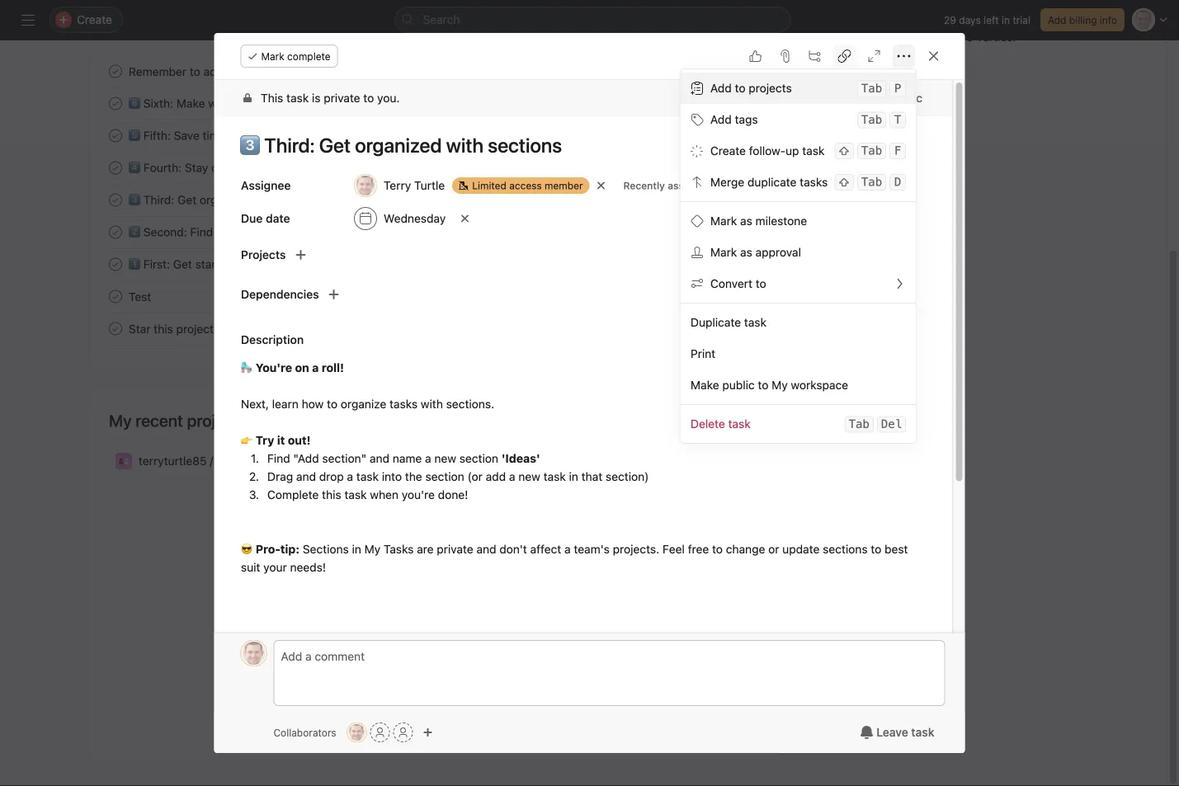 Task type: vqa. For each thing, say whether or not it's contained in the screenshot.


Task type: locate. For each thing, give the bounding box(es) containing it.
0 horizontal spatial 1:1
[[249, 454, 263, 468]]

1 horizontal spatial add
[[485, 470, 506, 484]]

⇧ for merge duplicate tasks
[[839, 175, 850, 189]]

5 completed checkbox from the top
[[106, 255, 125, 274]]

0 vertical spatial terry
[[892, 30, 920, 44]]

terryturtle85 / maria 1:1 link up add to projects
[[645, 63, 760, 80]]

is down topics at the left top
[[312, 91, 320, 105]]

turtle
[[414, 179, 445, 192]]

section up (or
[[459, 452, 498, 466]]

1 vertical spatial completed checkbox
[[106, 190, 125, 210]]

wednesday up 'mark as approval'
[[694, 227, 749, 238]]

1 horizontal spatial 1:1
[[733, 323, 745, 335]]

7 completed image from the top
[[106, 319, 125, 339]]

find up started
[[190, 225, 213, 239]]

public inside button
[[889, 91, 922, 105]]

6 completed image from the top
[[106, 255, 125, 274]]

collaborators
[[274, 727, 336, 739]]

2 horizontal spatial the
[[405, 470, 422, 484]]

public for make public to my workspace
[[722, 378, 755, 392]]

mark for mark as approval
[[711, 246, 737, 259]]

3 completed checkbox from the top
[[106, 319, 125, 339]]

wednesday up create
[[694, 130, 749, 142]]

merge duplicate tasks
[[711, 175, 828, 189]]

0 horizontal spatial public
[[722, 378, 755, 392]]

time
[[203, 129, 226, 142]]

2 wednesday button from the top
[[694, 130, 749, 142]]

1 horizontal spatial tt button
[[347, 723, 367, 743]]

0 vertical spatial completed image
[[106, 126, 125, 146]]

organize
[[340, 397, 386, 411]]

0 vertical spatial is
[[880, 30, 889, 44]]

2 ⇧ from the top
[[839, 175, 850, 189]]

2️⃣
[[129, 225, 140, 239]]

1:1 right 19
[[733, 323, 745, 335]]

oct
[[694, 323, 711, 335]]

completed checkbox left 6️⃣
[[106, 94, 125, 113]]

workspace
[[791, 378, 848, 392]]

tab for del
[[849, 418, 870, 431]]

1 horizontal spatial work
[[314, 161, 340, 174]]

add
[[1048, 14, 1067, 26], [711, 81, 732, 95], [711, 113, 732, 126]]

terryturtle85 down the my recent projects
[[139, 454, 207, 468]]

completed checkbox for 2️⃣
[[106, 222, 125, 242]]

tasks
[[800, 175, 828, 189], [288, 257, 316, 271], [389, 397, 417, 411]]

third:
[[143, 193, 174, 207]]

1 completed image from the top
[[106, 126, 125, 146]]

wednesday button up 'add tags'
[[694, 98, 749, 109]]

0 vertical spatial add
[[1048, 14, 1067, 26]]

tab inside menu item
[[862, 82, 882, 95]]

0 vertical spatial ⇧
[[839, 144, 850, 158]]

add or remove collaborators image
[[423, 728, 433, 738]]

with down assignee
[[256, 193, 278, 207]]

1 vertical spatial terryturtle85 / maria 1:1
[[636, 323, 745, 335]]

0 vertical spatial mark
[[261, 50, 285, 62]]

name up full screen image
[[848, 30, 877, 44]]

to left you.
[[363, 91, 374, 105]]

1 vertical spatial terryturtle85 / maria 1:1 link
[[629, 321, 745, 337]]

1 vertical spatial sections
[[823, 543, 868, 556]]

0 horizontal spatial is
[[312, 91, 320, 105]]

star this project
[[129, 322, 214, 336]]

terryturtle85 / maria 1:1 down recent projects
[[139, 454, 263, 468]]

is for terry
[[880, 30, 889, 44]]

1 as from the top
[[740, 214, 753, 228]]

with inside description document
[[420, 397, 443, 411]]

is inside 3️⃣ third: get organized with sections dialog
[[312, 91, 320, 105]]

add
[[204, 65, 224, 78], [485, 470, 506, 484]]

mark up remember to add discussion topics for the next meeting
[[261, 50, 285, 62]]

1 ⇧ from the top
[[839, 144, 850, 158]]

limited access member
[[472, 180, 583, 191]]

this inside "👉 try it out! find "add section" and name a new section 'ideas' drag and drop a task into the section (or add a new task in that section) complete this task when you're done!"
[[322, 488, 341, 502]]

tasks inside description document
[[389, 397, 417, 411]]

4 completed checkbox from the top
[[106, 222, 125, 242]]

a right affect
[[564, 543, 571, 556]]

0 vertical spatial /
[[714, 66, 717, 77]]

1 vertical spatial add
[[711, 81, 732, 95]]

0 horizontal spatial tasks
[[288, 257, 316, 271]]

1 horizontal spatial this
[[322, 488, 341, 502]]

delete task
[[691, 417, 751, 431]]

mark inside button
[[261, 50, 285, 62]]

and left "don't"
[[476, 543, 496, 556]]

leave task
[[877, 726, 935, 740]]

completed checkbox for 4️⃣
[[106, 158, 125, 178]]

get right the first:
[[173, 257, 192, 271]]

the
[[340, 65, 357, 78], [216, 225, 233, 239], [405, 470, 422, 484]]

0 horizontal spatial work
[[208, 96, 234, 110]]

1 horizontal spatial terry
[[892, 30, 920, 44]]

terryturtle85 up 'add tags'
[[651, 66, 711, 77]]

task left that
[[543, 470, 566, 484]]

the left next
[[340, 65, 357, 78]]

1 vertical spatial find
[[267, 452, 290, 466]]

1 vertical spatial the
[[216, 225, 233, 239]]

1 vertical spatial add
[[485, 470, 506, 484]]

/ up add to projects
[[714, 66, 717, 77]]

maria for star this project
[[704, 323, 730, 335]]

change
[[726, 543, 765, 556]]

new
[[434, 452, 456, 466], [518, 470, 540, 484]]

star
[[129, 322, 151, 336]]

completed checkbox left 1️⃣
[[106, 255, 125, 274]]

0 horizontal spatial find
[[190, 225, 213, 239]]

completed checkbox for 6️⃣
[[106, 94, 125, 113]]

1 vertical spatial 1:1
[[733, 323, 745, 335]]

make down print
[[691, 378, 719, 392]]

make public button
[[846, 83, 933, 113]]

0 horizontal spatial tt button
[[241, 641, 267, 667]]

1 vertical spatial section
[[425, 470, 464, 484]]

menu item
[[681, 73, 916, 104]]

1 horizontal spatial tasks
[[389, 397, 417, 411]]

on left top at the top
[[211, 161, 225, 174]]

main content
[[214, 80, 953, 787]]

1 vertical spatial this
[[322, 488, 341, 502]]

my recent projects
[[109, 411, 247, 430]]

assignee
[[241, 179, 290, 192]]

for down complete
[[322, 65, 337, 78]]

2 as from the top
[[740, 246, 753, 259]]

add left billing
[[1048, 14, 1067, 26]]

print
[[691, 347, 716, 361]]

wednesday button down merge
[[694, 194, 749, 206]]

2 vertical spatial tt
[[351, 727, 363, 739]]

terryturtle85
[[651, 66, 711, 77], [636, 323, 696, 335], [139, 454, 207, 468]]

as left "approval"
[[740, 246, 753, 259]]

terryturtle85 / maria 1:1 link
[[645, 63, 760, 80], [629, 321, 745, 337]]

wednesday button up convert
[[694, 259, 749, 270]]

recently
[[623, 180, 665, 191]]

add to projects
[[711, 81, 792, 95]]

tt for right tt 'button'
[[351, 727, 363, 739]]

0 vertical spatial this
[[154, 322, 173, 336]]

2 horizontal spatial 1:1
[[748, 66, 760, 77]]

completed image for 6️⃣
[[106, 94, 125, 113]]

tab for t
[[862, 113, 882, 127]]

0 vertical spatial public
[[889, 91, 922, 105]]

add up 6️⃣ sixth: make work manageable
[[204, 65, 224, 78]]

1 horizontal spatial make
[[691, 378, 719, 392]]

tab left f
[[862, 144, 882, 158]]

completed checkbox left the 4️⃣
[[106, 158, 125, 178]]

1 horizontal spatial the
[[340, 65, 357, 78]]

completed checkbox left remember
[[106, 61, 125, 81]]

add subtask image
[[809, 50, 822, 63]]

0 horizontal spatial name
[[392, 452, 422, 466]]

1:1 down 0 likes. click to like this task image
[[748, 66, 760, 77]]

limited
[[472, 180, 506, 191]]

0 horizontal spatial sections
[[281, 193, 326, 207]]

free
[[688, 543, 709, 556]]

3 completed checkbox from the top
[[106, 126, 125, 146]]

public for make public
[[889, 91, 922, 105]]

1 horizontal spatial on
[[295, 361, 309, 375]]

1 completed checkbox from the top
[[106, 61, 125, 81]]

wednesday button
[[346, 204, 453, 234]]

make public to my workspace
[[691, 378, 848, 392]]

2 vertical spatial add
[[711, 113, 732, 126]]

on right you're at the top left of page
[[295, 361, 309, 375]]

completed image
[[106, 61, 125, 81], [106, 94, 125, 113], [106, 158, 125, 178], [106, 190, 125, 210], [106, 222, 125, 242], [106, 255, 125, 274], [106, 319, 125, 339]]

completed image left the 4️⃣
[[106, 158, 125, 178]]

1:1 for remember to add discussion topics for the next meeting
[[748, 66, 760, 77]]

wednesday for my
[[694, 259, 749, 270]]

sections
[[302, 543, 349, 556]]

member
[[544, 180, 583, 191]]

1 completed checkbox from the top
[[106, 158, 125, 178]]

sections
[[281, 193, 326, 207], [823, 543, 868, 556]]

completed image left test at the left of page
[[106, 287, 125, 307]]

0 vertical spatial section
[[459, 452, 498, 466]]

mark complete button
[[241, 45, 338, 68]]

0 vertical spatial tasks
[[800, 175, 828, 189]]

3️⃣ third: get organized with sections dialog
[[214, 33, 965, 787]]

2 completed checkbox from the top
[[106, 190, 125, 210]]

1 vertical spatial completed image
[[106, 287, 125, 307]]

1:1 for star this project
[[733, 323, 745, 335]]

😎 pro-tip:
[[241, 543, 299, 556]]

1 vertical spatial tt button
[[347, 723, 367, 743]]

add for add to projects
[[711, 81, 732, 95]]

wednesday down terry turtle
[[383, 212, 446, 225]]

0 vertical spatial terryturtle85 / maria 1:1
[[651, 66, 760, 77]]

tasks right duplicate
[[800, 175, 828, 189]]

1️⃣ first: get started using my tasks
[[129, 257, 316, 271]]

0 horizontal spatial tt
[[248, 648, 260, 660]]

with left sections.
[[420, 397, 443, 411]]

0 horizontal spatial make
[[177, 96, 205, 110]]

leave task button
[[850, 718, 946, 748]]

to right the how at left bottom
[[327, 397, 337, 411]]

0 vertical spatial 1:1
[[748, 66, 760, 77]]

due date
[[241, 212, 290, 225]]

5 completed image from the top
[[106, 222, 125, 242]]

tasks
[[383, 543, 413, 556]]

make right sixth:
[[177, 96, 205, 110]]

get
[[178, 193, 197, 207], [173, 257, 192, 271]]

public up delete task
[[722, 378, 755, 392]]

1 wednesday button from the top
[[694, 98, 749, 109]]

this task is private to you.
[[260, 91, 399, 105]]

2 vertical spatial 1:1
[[249, 454, 263, 468]]

completed checkbox for 3️⃣
[[106, 190, 125, 210]]

my inside sections in my tasks are private and don't affect a team's projects. feel free to change or update sections to best suit your needs!
[[364, 543, 380, 556]]

new up done! at the bottom
[[434, 452, 456, 466]]

f
[[895, 144, 902, 158]]

my left tasks
[[364, 543, 380, 556]]

1 vertical spatial terry
[[383, 179, 411, 192]]

this
[[260, 91, 283, 105]]

1 vertical spatial ⇧
[[839, 175, 850, 189]]

private up the asana
[[323, 91, 360, 105]]

i
[[946, 30, 949, 44]]

2 completed image from the top
[[106, 94, 125, 113]]

0 vertical spatial terryturtle85 / maria 1:1 link
[[645, 63, 760, 80]]

2 vertical spatial tasks
[[389, 397, 417, 411]]

completed checkbox left the 2️⃣ at left top
[[106, 222, 125, 242]]

1 vertical spatial with
[[420, 397, 443, 411]]

a right drop
[[347, 470, 353, 484]]

add tags
[[711, 113, 758, 126]]

2 horizontal spatial tasks
[[800, 175, 828, 189]]

1 vertical spatial mark
[[711, 214, 737, 228]]

completed image left the 2️⃣ at left top
[[106, 222, 125, 242]]

completed image for 5️⃣ fifth: save time by collaborating in asana
[[106, 126, 125, 146]]

in right sections
[[352, 543, 361, 556]]

0 vertical spatial the
[[340, 65, 357, 78]]

to left workspace
[[758, 378, 769, 392]]

recently assigned
[[623, 180, 710, 191]]

add for add billing info
[[1048, 14, 1067, 26]]

private right are
[[437, 543, 473, 556]]

0 horizontal spatial with
[[256, 193, 278, 207]]

2 vertical spatial mark
[[711, 246, 737, 259]]

t
[[895, 113, 902, 127]]

in
[[1002, 14, 1010, 26], [318, 129, 327, 142], [569, 470, 578, 484], [352, 543, 361, 556]]

terryturtle85 / maria 1:1 link up print
[[629, 321, 745, 337]]

1 horizontal spatial private
[[437, 543, 473, 556]]

tab left the "p"
[[862, 82, 882, 95]]

1 vertical spatial maria
[[704, 323, 730, 335]]

/ left 19
[[698, 323, 701, 335]]

2 horizontal spatial /
[[714, 66, 717, 77]]

Task Name text field
[[229, 126, 933, 164]]

completed checkbox for star
[[106, 319, 125, 339]]

sixth:
[[143, 96, 173, 110]]

1 vertical spatial name
[[392, 452, 422, 466]]

3 completed image from the top
[[106, 158, 125, 178]]

1:1 down try
[[249, 454, 263, 468]]

⇧ for create follow-up task
[[839, 144, 850, 158]]

/ down recent projects
[[210, 454, 213, 468]]

1:1
[[748, 66, 760, 77], [733, 323, 745, 335], [249, 454, 263, 468]]

affect
[[530, 543, 561, 556]]

1 horizontal spatial /
[[698, 323, 701, 335]]

full screen image
[[868, 50, 881, 63]]

completed checkbox for remember
[[106, 61, 125, 81]]

completed image for star
[[106, 319, 125, 339]]

get for first:
[[173, 257, 192, 271]]

completed checkbox for 1️⃣
[[106, 255, 125, 274]]

1 vertical spatial tasks
[[288, 257, 316, 271]]

tab left d
[[862, 175, 882, 189]]

0 horizontal spatial add
[[204, 65, 224, 78]]

wednesday button up 'mark as approval'
[[694, 227, 749, 238]]

done!
[[438, 488, 468, 502]]

0 vertical spatial maria
[[719, 66, 745, 77]]

this down drop
[[322, 488, 341, 502]]

1 vertical spatial on
[[295, 361, 309, 375]]

task right leave
[[912, 726, 935, 740]]

for left you
[[333, 225, 348, 239]]

to right convert
[[756, 277, 766, 291]]

(or
[[467, 470, 482, 484]]

main content containing this task is private to you.
[[214, 80, 953, 787]]

section)
[[605, 470, 649, 484]]

5 wednesday button from the top
[[694, 259, 749, 270]]

my
[[829, 30, 845, 44], [268, 257, 285, 271], [772, 378, 788, 392], [109, 411, 132, 430], [364, 543, 380, 556]]

sections up 'right'
[[281, 193, 326, 207]]

terryturtle85 for remember to add discussion topics for the next meeting
[[651, 66, 711, 77]]

0 vertical spatial tt button
[[241, 641, 267, 667]]

0 vertical spatial completed checkbox
[[106, 158, 125, 178]]

1 horizontal spatial find
[[267, 452, 290, 466]]

collapse task pane image
[[927, 50, 941, 63]]

make inside button
[[857, 91, 886, 105]]

sections right the update
[[823, 543, 868, 556]]

using
[[237, 257, 265, 271]]

wednesday button
[[694, 98, 749, 109], [694, 130, 749, 142], [694, 194, 749, 206], [694, 227, 749, 238], [694, 259, 749, 270]]

mark down merge
[[711, 214, 737, 228]]

terry left turtle
[[383, 179, 411, 192]]

completed image left 5️⃣ at top
[[106, 126, 125, 146]]

section"
[[322, 452, 366, 466]]

add inside button
[[1048, 14, 1067, 26]]

/ for star this project
[[698, 323, 701, 335]]

search button
[[395, 7, 791, 33]]

1 horizontal spatial sections
[[823, 543, 868, 556]]

completed image for test
[[106, 287, 125, 307]]

completed image left '3️⃣'
[[106, 190, 125, 210]]

this
[[154, 322, 173, 336], [322, 488, 341, 502]]

add left tags on the right top of the page
[[711, 113, 732, 126]]

is up full screen image
[[880, 30, 889, 44]]

completed image for 2️⃣
[[106, 222, 125, 242]]

1 vertical spatial get
[[173, 257, 192, 271]]

description
[[241, 333, 303, 347]]

wednesday
[[694, 98, 749, 109], [694, 130, 749, 142], [694, 194, 749, 206], [383, 212, 446, 225], [694, 227, 749, 238], [694, 259, 749, 270]]

work down the asana
[[314, 161, 340, 174]]

my left workspace
[[772, 378, 788, 392]]

duplicate
[[748, 175, 797, 189]]

0 likes. click to like this task image
[[749, 50, 762, 63]]

1 vertical spatial tt
[[248, 648, 260, 660]]

0 horizontal spatial private
[[323, 91, 360, 105]]

public up t
[[889, 91, 922, 105]]

topics
[[286, 65, 319, 78]]

second:
[[143, 225, 187, 239]]

2 vertical spatial /
[[210, 454, 213, 468]]

feel
[[662, 543, 685, 556]]

1 vertical spatial is
[[312, 91, 320, 105]]

Completed checkbox
[[106, 61, 125, 81], [106, 94, 125, 113], [106, 126, 125, 146], [106, 222, 125, 242], [106, 255, 125, 274], [106, 287, 125, 307]]

completed image left 6️⃣
[[106, 94, 125, 113]]

remember to add discussion topics for the next meeting
[[129, 65, 430, 78]]

in left that
[[569, 470, 578, 484]]

0 vertical spatial as
[[740, 214, 753, 228]]

0 vertical spatial new
[[434, 452, 456, 466]]

roll!
[[321, 361, 344, 375]]

2 completed image from the top
[[106, 287, 125, 307]]

your
[[263, 561, 287, 574]]

0 vertical spatial name
[[848, 30, 877, 44]]

Completed checkbox
[[106, 158, 125, 178], [106, 190, 125, 210], [106, 319, 125, 339]]

0 vertical spatial get
[[178, 193, 197, 207]]

next, learn how to organize tasks with sections.
[[241, 397, 494, 411]]

0 vertical spatial terryturtle85
[[651, 66, 711, 77]]

completed checkbox left test at the left of page
[[106, 287, 125, 307]]

new down 'ideas'
[[518, 470, 540, 484]]

section
[[459, 452, 498, 466], [425, 470, 464, 484]]

tab left t
[[862, 113, 882, 127]]

⇧ right up
[[839, 144, 850, 158]]

clear due date image
[[460, 214, 469, 224]]

1 vertical spatial as
[[740, 246, 753, 259]]

26
[[736, 323, 749, 335]]

wednesday down merge
[[694, 194, 749, 206]]

this right star
[[154, 322, 173, 336]]

5️⃣
[[129, 129, 140, 142]]

completed image
[[106, 126, 125, 146], [106, 287, 125, 307]]

–
[[728, 323, 734, 335]]

1 horizontal spatial public
[[889, 91, 922, 105]]

as up 'mark as approval'
[[740, 214, 753, 228]]

1 completed image from the top
[[106, 61, 125, 81]]

0 horizontal spatial new
[[434, 452, 456, 466]]

make left the "p"
[[857, 91, 886, 105]]

2 completed checkbox from the top
[[106, 94, 125, 113]]

terryturtle85 / maria 1:1 for star this project
[[636, 323, 745, 335]]

4 completed image from the top
[[106, 190, 125, 210]]

wednesday for that's
[[694, 227, 749, 238]]

completed checkbox left star
[[106, 319, 125, 339]]

remember
[[129, 65, 187, 78]]

terryturtle85 / maria 1:1 up add to projects
[[651, 66, 760, 77]]

the inside "👉 try it out! find "add section" and name a new section 'ideas' drag and drop a task into the section (or add a new task in that section) complete this task when you're done!"
[[405, 470, 422, 484]]

0 vertical spatial for
[[322, 65, 337, 78]]

get for third:
[[178, 193, 197, 207]]

tt for tt 'button' to the top
[[248, 648, 260, 660]]

make for make public
[[857, 91, 886, 105]]

1 horizontal spatial tt
[[351, 727, 363, 739]]

4 wednesday button from the top
[[694, 227, 749, 238]]

del
[[881, 418, 902, 431]]



Task type: describe. For each thing, give the bounding box(es) containing it.
menu item containing add to projects
[[681, 73, 916, 104]]

private
[[283, 454, 319, 468]]

of
[[249, 161, 259, 174]]

drag
[[267, 470, 293, 484]]

👉
[[241, 434, 252, 447]]

to right remember
[[190, 65, 200, 78]]

0 horizontal spatial this
[[154, 322, 173, 336]]

'ideas'
[[501, 452, 540, 466]]

my name is terry and i love turtles!
[[829, 30, 1017, 44]]

terryturtle85 / maria 1:1 link for remember to add discussion topics for the next meeting
[[645, 63, 760, 80]]

0 vertical spatial work
[[208, 96, 234, 110]]

make for make public to my workspace
[[691, 378, 719, 392]]

make public
[[857, 91, 922, 105]]

complete
[[287, 50, 331, 62]]

are
[[417, 543, 433, 556]]

create follow-up task
[[711, 144, 825, 158]]

as for approval
[[740, 246, 753, 259]]

my up the people image
[[109, 411, 132, 430]]

completed checkbox for 5️⃣
[[106, 126, 125, 146]]

0 vertical spatial private
[[323, 91, 360, 105]]

wednesday for collaborating
[[694, 130, 749, 142]]

4️⃣ fourth: stay on top of incoming work
[[129, 161, 340, 174]]

team's
[[574, 543, 610, 556]]

completed image for 1️⃣
[[106, 255, 125, 274]]

task right delete
[[728, 417, 751, 431]]

duplicate task
[[691, 316, 767, 329]]

wednesday button for right
[[694, 227, 749, 238]]

search
[[423, 13, 460, 26]]

a up you're
[[425, 452, 431, 466]]

as for milestone
[[740, 214, 753, 228]]

dependencies
[[241, 288, 319, 301]]

find inside "👉 try it out! find "add section" and name a new section 'ideas' drag and drop a task into the section (or add a new task in that section) complete this task when you're done!"
[[267, 452, 290, 466]]

don't
[[499, 543, 527, 556]]

6️⃣ sixth: make work manageable
[[129, 96, 302, 110]]

mark for mark as milestone
[[711, 214, 737, 228]]

thursday
[[705, 291, 749, 303]]

you
[[351, 225, 370, 239]]

terryturtle85 for star this project
[[636, 323, 696, 335]]

learn
[[272, 397, 298, 411]]

meeting
[[386, 65, 430, 78]]

projects
[[749, 81, 792, 95]]

search list box
[[395, 7, 791, 33]]

1️⃣
[[129, 257, 140, 271]]

projects.
[[613, 543, 659, 556]]

a down 'ideas'
[[509, 470, 515, 484]]

task left into
[[356, 470, 378, 484]]

1 vertical spatial work
[[314, 161, 340, 174]]

task right –
[[744, 316, 767, 329]]

collaborating
[[245, 129, 315, 142]]

sections inside sections in my tasks are private and don't affect a team's projects. feel free to change or update sections to best suit your needs!
[[823, 543, 868, 556]]

tuesday
[[710, 66, 749, 77]]

3️⃣ third: get organized with sections
[[129, 193, 326, 207]]

1 vertical spatial for
[[333, 225, 348, 239]]

manageable
[[237, 96, 302, 110]]

approval
[[756, 246, 801, 259]]

add billing info
[[1048, 14, 1118, 26]]

19
[[714, 323, 725, 335]]

access
[[509, 180, 542, 191]]

in right left
[[1002, 14, 1010, 26]]

needs!
[[290, 561, 326, 574]]

and left "i"
[[923, 30, 943, 44]]

29 days left in trial
[[944, 14, 1031, 26]]

1 horizontal spatial name
[[848, 30, 877, 44]]

task inside leave task button
[[912, 726, 935, 740]]

terryturtle85 / maria 1:1 link for star this project
[[629, 321, 745, 337]]

attachments: add a file to this task, 3️⃣ third: get organized with sections image
[[779, 50, 792, 63]]

0 vertical spatial with
[[256, 193, 278, 207]]

d
[[895, 175, 902, 189]]

mark as milestone
[[711, 214, 807, 228]]

pro-
[[255, 543, 280, 556]]

info
[[1100, 14, 1118, 26]]

remove assignee image
[[596, 181, 606, 191]]

wednesday button for tasks
[[694, 259, 749, 270]]

/ for remember to add discussion topics for the next meeting
[[714, 66, 717, 77]]

mark for mark complete
[[261, 50, 285, 62]]

when
[[370, 488, 398, 502]]

you're
[[255, 361, 292, 375]]

0 horizontal spatial on
[[211, 161, 225, 174]]

assigned
[[668, 180, 710, 191]]

convert to
[[711, 277, 766, 291]]

0 vertical spatial add
[[204, 65, 224, 78]]

2 vertical spatial terryturtle85 / maria 1:1
[[139, 454, 263, 468]]

recently assigned button
[[616, 174, 731, 197]]

add dependencies image
[[327, 288, 340, 301]]

people image
[[119, 456, 129, 466]]

to inside menu item
[[735, 81, 746, 95]]

3 wednesday button from the top
[[694, 194, 749, 206]]

wednesday inside dropdown button
[[383, 212, 446, 225]]

it
[[277, 434, 285, 447]]

complete
[[267, 488, 318, 502]]

0 vertical spatial sections
[[281, 193, 326, 207]]

0 horizontal spatial the
[[216, 225, 233, 239]]

main content inside 3️⃣ third: get organized with sections dialog
[[214, 80, 953, 787]]

terryturtle85 / maria 1:1 for remember to add discussion topics for the next meeting
[[651, 66, 760, 77]]

4️⃣
[[129, 161, 140, 174]]

in left the asana
[[318, 129, 327, 142]]

6 completed checkbox from the top
[[106, 287, 125, 307]]

wednesday button for in
[[694, 130, 749, 142]]

a inside sections in my tasks are private and don't affect a team's projects. feel free to change or update sections to best suit your needs!
[[564, 543, 571, 556]]

task right this
[[286, 91, 308, 105]]

description document
[[222, 359, 933, 577]]

wednesday for sections
[[694, 194, 749, 206]]

"add
[[293, 452, 319, 466]]

fourth:
[[143, 161, 182, 174]]

2 horizontal spatial tt
[[737, 456, 749, 467]]

try
[[255, 434, 274, 447]]

2️⃣ second: find the layout that's right for you
[[129, 225, 370, 239]]

add for add tags
[[711, 113, 732, 126]]

create
[[711, 144, 746, 158]]

how
[[301, 397, 323, 411]]

mark complete
[[261, 50, 331, 62]]

my left add to projects image
[[268, 257, 285, 271]]

in inside sections in my tasks are private and don't affect a team's projects. feel free to change or update sections to best suit your needs!
[[352, 543, 361, 556]]

completed image for 3️⃣
[[106, 190, 125, 210]]

convert
[[711, 277, 753, 291]]

by
[[229, 129, 242, 142]]

terry inside dropdown button
[[383, 179, 411, 192]]

thursday button
[[705, 291, 749, 303]]

2 vertical spatial maria
[[216, 454, 246, 468]]

my up "copy task link" icon at the top right
[[829, 30, 845, 44]]

completed image for remember
[[106, 61, 125, 81]]

that
[[581, 470, 602, 484]]

p
[[895, 82, 902, 95]]

more actions for this task image
[[898, 50, 911, 63]]

maria for remember to add discussion topics for the next meeting
[[719, 66, 745, 77]]

2 vertical spatial terryturtle85
[[139, 454, 207, 468]]

or
[[768, 543, 779, 556]]

completed image for 4️⃣
[[106, 158, 125, 178]]

task left the when
[[344, 488, 367, 502]]

🛼
[[241, 361, 252, 375]]

name inside "👉 try it out! find "add section" and name a new section 'ideas' drag and drop a task into the section (or add a new task in that section) complete this task when you're done!"
[[392, 452, 422, 466]]

projects
[[241, 248, 286, 262]]

on inside description document
[[295, 361, 309, 375]]

to left best
[[871, 543, 881, 556]]

wednesday up 'add tags'
[[694, 98, 749, 109]]

a left roll!
[[312, 361, 318, 375]]

add inside "👉 try it out! find "add section" and name a new section 'ideas' drag and drop a task into the section (or add a new task in that section) complete this task when you're done!"
[[485, 470, 506, 484]]

to right free
[[712, 543, 723, 556]]

task right up
[[802, 144, 825, 158]]

tuesday button
[[710, 66, 749, 77]]

copy task link image
[[838, 50, 851, 63]]

love
[[952, 30, 973, 44]]

in inside "👉 try it out! find "add section" and name a new section 'ideas' drag and drop a task into the section (or add a new task in that section) complete this task when you're done!"
[[569, 470, 578, 484]]

fifth:
[[143, 129, 171, 142]]

billing
[[1070, 14, 1097, 26]]

and down private
[[296, 470, 316, 484]]

1 vertical spatial new
[[518, 470, 540, 484]]

duplicate
[[691, 316, 741, 329]]

sections.
[[446, 397, 494, 411]]

first:
[[143, 257, 170, 271]]

add to projects image
[[294, 248, 307, 262]]

is for private
[[312, 91, 320, 105]]

tab for p
[[862, 82, 882, 95]]

terry turtle button
[[346, 171, 452, 201]]

and up into
[[369, 452, 389, 466]]

29
[[944, 14, 957, 26]]

🛼 you're on a roll!
[[241, 361, 344, 375]]

started
[[195, 257, 233, 271]]

private inside sections in my tasks are private and don't affect a team's projects. feel free to change or update sections to best suit your needs!
[[437, 543, 473, 556]]

you.
[[377, 91, 399, 105]]

suit
[[241, 561, 260, 574]]

oct 19 – 26
[[694, 323, 749, 335]]

and inside sections in my tasks are private and don't affect a team's projects. feel free to change or update sections to best suit your needs!
[[476, 543, 496, 556]]



